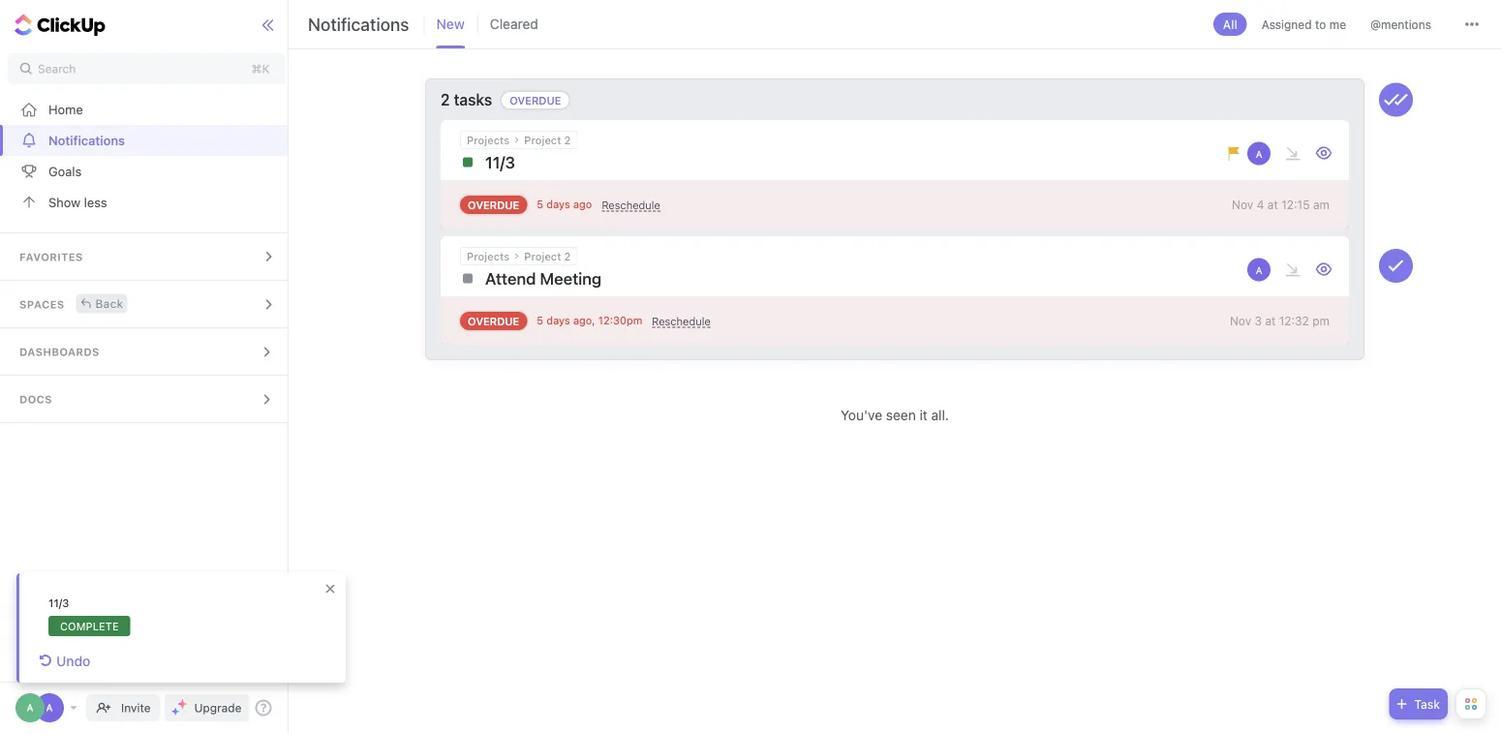 Task type: describe. For each thing, give the bounding box(es) containing it.
show less
[[48, 195, 107, 210]]

0 vertical spatial overdue
[[510, 94, 561, 107]]

2 for 11/3
[[564, 134, 571, 146]]

search
[[38, 62, 76, 76]]

to
[[1316, 17, 1327, 31]]

days for 11/3
[[547, 198, 570, 211]]

assigned
[[1262, 17, 1313, 31]]

less
[[84, 195, 107, 210]]

4
[[1257, 198, 1265, 212]]

new
[[437, 16, 465, 32]]

project 2 for attend meeting
[[524, 250, 571, 263]]

11/3 complete
[[48, 597, 119, 633]]

0 vertical spatial notifications
[[308, 14, 409, 34]]

favorites
[[19, 251, 83, 264]]

invite
[[121, 702, 151, 715]]

me
[[1330, 17, 1347, 31]]

2 tasks
[[441, 91, 492, 109]]

seen
[[886, 407, 916, 423]]

favorites button
[[0, 234, 293, 280]]

back link
[[76, 294, 127, 313]]

nov 3 at 12:32 pm
[[1230, 314, 1330, 328]]

docs
[[19, 393, 52, 406]]

12:32
[[1280, 314, 1310, 328]]

pm inside the 5 days ago , 12:30 pm reschedule
[[627, 314, 643, 327]]

2 for attend meeting
[[564, 250, 571, 263]]

11/3 for 11/3 complete
[[48, 597, 69, 610]]

@mentions
[[1371, 17, 1432, 31]]

cleared
[[490, 16, 539, 32]]

task
[[1415, 698, 1441, 711]]

spaces
[[19, 298, 64, 311]]

nov 4 at 12:15 am
[[1233, 198, 1330, 212]]

5 for 11/3
[[537, 198, 544, 211]]

project 2 for 11/3
[[524, 134, 571, 146]]

5 for attend meeting
[[537, 314, 544, 327]]

overdue for attend meeting
[[468, 315, 520, 328]]

ago for 11/3
[[574, 198, 592, 211]]

project 2 link for 11/3
[[524, 134, 571, 146]]

notifications link
[[0, 125, 293, 156]]

nov for attend meeting
[[1230, 314, 1252, 328]]

0 vertical spatial 2
[[441, 91, 450, 109]]

11/3 for 11/3
[[485, 153, 515, 172]]



Task type: vqa. For each thing, say whether or not it's contained in the screenshot.
Attend Meeting link
yes



Task type: locate. For each thing, give the bounding box(es) containing it.
1 vertical spatial 2
[[564, 134, 571, 146]]

projects link down 'tasks'
[[467, 134, 510, 146]]

projects for attend meeting
[[467, 250, 510, 263]]

home link
[[0, 94, 293, 125]]

meeting
[[540, 269, 602, 288]]

overdue
[[510, 94, 561, 107], [468, 199, 520, 211], [468, 315, 520, 328]]

project 2 link
[[524, 134, 571, 146], [524, 250, 571, 263]]

days left ,
[[547, 314, 570, 327]]

11/3 up complete
[[48, 597, 69, 610]]

pm right ,
[[627, 314, 643, 327]]

project 2 link up 5 days ago reschedule
[[524, 134, 571, 146]]

0 vertical spatial project 2 link
[[524, 134, 571, 146]]

notifications inside sidebar navigation
[[48, 133, 125, 148]]

projects
[[467, 134, 510, 146], [467, 250, 510, 263]]

projects link for attend meeting
[[467, 250, 510, 263]]

0 horizontal spatial 11/3
[[48, 597, 69, 610]]

ago left 12:30
[[574, 314, 592, 327]]

home
[[48, 102, 83, 117]]

project 2 link for attend meeting
[[524, 250, 571, 263]]

sparkle svg 1 image
[[178, 700, 188, 709]]

reschedule
[[602, 199, 661, 212], [652, 315, 711, 328]]

ago
[[574, 198, 592, 211], [574, 314, 592, 327]]

1 horizontal spatial 11/3
[[485, 153, 515, 172]]

projects for 11/3
[[467, 134, 510, 146]]

1 vertical spatial ago
[[574, 314, 592, 327]]

1 vertical spatial projects link
[[467, 250, 510, 263]]

project 2 up 5 days ago reschedule
[[524, 134, 571, 146]]

1 vertical spatial projects
[[467, 250, 510, 263]]

2 up meeting
[[564, 250, 571, 263]]

11/3
[[485, 153, 515, 172], [48, 597, 69, 610]]

undo
[[56, 654, 91, 670]]

0 vertical spatial days
[[547, 198, 570, 211]]

1 vertical spatial 11/3
[[48, 597, 69, 610]]

1 days from the top
[[547, 198, 570, 211]]

⌘k
[[251, 62, 270, 76]]

attend
[[485, 269, 536, 288]]

overdue up attend
[[468, 199, 520, 211]]

1 vertical spatial notifications
[[48, 133, 125, 148]]

assigned to me
[[1262, 17, 1347, 31]]

projects down 'tasks'
[[467, 134, 510, 146]]

goals link
[[0, 156, 293, 187]]

1 vertical spatial reschedule
[[652, 315, 711, 328]]

you've seen it all.
[[841, 407, 950, 423]]

5 up attend meeting
[[537, 198, 544, 211]]

project
[[524, 134, 562, 146], [524, 250, 562, 263]]

project 2 link up attend meeting
[[524, 250, 571, 263]]

sparkle svg 2 image
[[172, 708, 179, 716]]

projects link for 11/3
[[467, 134, 510, 146]]

days for attend meeting
[[547, 314, 570, 327]]

5 down attend meeting
[[537, 314, 544, 327]]

,
[[592, 314, 596, 327]]

all
[[1224, 17, 1238, 31]]

1 vertical spatial project 2
[[524, 250, 571, 263]]

projects up attend
[[467, 250, 510, 263]]

2 vertical spatial overdue
[[468, 315, 520, 328]]

0 vertical spatial projects link
[[467, 134, 510, 146]]

0 vertical spatial project 2
[[524, 134, 571, 146]]

0 vertical spatial 11/3
[[485, 153, 515, 172]]

at for 11/3
[[1268, 198, 1279, 212]]

upgrade link
[[164, 695, 249, 722]]

2
[[441, 91, 450, 109], [564, 134, 571, 146], [564, 250, 571, 263]]

attend meeting
[[485, 269, 602, 288]]

projects link
[[467, 134, 510, 146], [467, 250, 510, 263]]

11/3 link
[[460, 149, 1223, 175]]

0 vertical spatial nov
[[1233, 198, 1254, 212]]

11/3 inside 11/3 complete
[[48, 597, 69, 610]]

a
[[1256, 149, 1263, 160], [1256, 265, 1263, 276], [27, 703, 33, 714], [46, 703, 53, 714]]

0 vertical spatial 5
[[537, 198, 544, 211]]

tasks
[[454, 91, 492, 109]]

2 ago from the top
[[574, 314, 592, 327]]

ago inside the 5 days ago , 12:30 pm reschedule
[[574, 314, 592, 327]]

ago for attend meeting
[[574, 314, 592, 327]]

5 inside 5 days ago reschedule
[[537, 198, 544, 211]]

notifications
[[308, 14, 409, 34], [48, 133, 125, 148]]

dashboards
[[19, 346, 100, 359]]

overdue for 11/3
[[468, 199, 520, 211]]

1 vertical spatial nov
[[1230, 314, 1252, 328]]

nov left 3
[[1230, 314, 1252, 328]]

1 ago from the top
[[574, 198, 592, 211]]

project 2
[[524, 134, 571, 146], [524, 250, 571, 263]]

2 projects link from the top
[[467, 250, 510, 263]]

1 vertical spatial days
[[547, 314, 570, 327]]

projects link up attend
[[467, 250, 510, 263]]

5 days ago , 12:30 pm reschedule
[[537, 314, 711, 328]]

2 days from the top
[[547, 314, 570, 327]]

at right 3
[[1266, 314, 1277, 328]]

1 projects from the top
[[467, 134, 510, 146]]

2 pm from the left
[[1313, 314, 1330, 328]]

0 horizontal spatial pm
[[627, 314, 643, 327]]

ago inside 5 days ago reschedule
[[574, 198, 592, 211]]

0 vertical spatial reschedule
[[602, 199, 661, 212]]

at right 4
[[1268, 198, 1279, 212]]

nov left 4
[[1233, 198, 1254, 212]]

notifications left the new
[[308, 14, 409, 34]]

project up 5 days ago reschedule
[[524, 134, 562, 146]]

reschedule inside 5 days ago reschedule
[[602, 199, 661, 212]]

all.
[[932, 407, 950, 423]]

1 pm from the left
[[627, 314, 643, 327]]

goals
[[48, 164, 82, 179]]

0 vertical spatial projects
[[467, 134, 510, 146]]

project for 11/3
[[524, 134, 562, 146]]

days inside 5 days ago reschedule
[[547, 198, 570, 211]]

2 left 'tasks'
[[441, 91, 450, 109]]

2 project 2 from the top
[[524, 250, 571, 263]]

2 5 from the top
[[537, 314, 544, 327]]

back
[[95, 297, 123, 311]]

2 up 5 days ago reschedule
[[564, 134, 571, 146]]

0 vertical spatial at
[[1268, 198, 1279, 212]]

11/3 down 'tasks'
[[485, 153, 515, 172]]

1 vertical spatial project
[[524, 250, 562, 263]]

2 vertical spatial 2
[[564, 250, 571, 263]]

project 2 up attend meeting
[[524, 250, 571, 263]]

overdue down attend
[[468, 315, 520, 328]]

1 vertical spatial 5
[[537, 314, 544, 327]]

2 project from the top
[[524, 250, 562, 263]]

1 vertical spatial at
[[1266, 314, 1277, 328]]

1 5 from the top
[[537, 198, 544, 211]]

5
[[537, 198, 544, 211], [537, 314, 544, 327]]

1 horizontal spatial pm
[[1313, 314, 1330, 328]]

days
[[547, 198, 570, 211], [547, 314, 570, 327]]

it
[[920, 407, 928, 423]]

days inside the 5 days ago , 12:30 pm reschedule
[[547, 314, 570, 327]]

12:15
[[1282, 198, 1311, 212]]

sidebar navigation
[[0, 0, 293, 734]]

show
[[48, 195, 81, 210]]

days up meeting
[[547, 198, 570, 211]]

pm
[[627, 314, 643, 327], [1313, 314, 1330, 328]]

2 project 2 link from the top
[[524, 250, 571, 263]]

project up attend meeting
[[524, 250, 562, 263]]

0 horizontal spatial notifications
[[48, 133, 125, 148]]

reschedule inside the 5 days ago , 12:30 pm reschedule
[[652, 315, 711, 328]]

1 vertical spatial overdue
[[468, 199, 520, 211]]

1 horizontal spatial notifications
[[308, 14, 409, 34]]

2 projects from the top
[[467, 250, 510, 263]]

pm right the '12:32'
[[1313, 314, 1330, 328]]

3
[[1255, 314, 1263, 328]]

notifications down home
[[48, 133, 125, 148]]

1 vertical spatial project 2 link
[[524, 250, 571, 263]]

1 project 2 from the top
[[524, 134, 571, 146]]

1 project 2 link from the top
[[524, 134, 571, 146]]

5 days ago reschedule
[[537, 198, 661, 212]]

upgrade
[[194, 702, 242, 715]]

0 vertical spatial project
[[524, 134, 562, 146]]

1 projects link from the top
[[467, 134, 510, 146]]

ago up meeting
[[574, 198, 592, 211]]

overdue right 'tasks'
[[510, 94, 561, 107]]

you've
[[841, 407, 883, 423]]

0 vertical spatial ago
[[574, 198, 592, 211]]

1 project from the top
[[524, 134, 562, 146]]

nov for 11/3
[[1233, 198, 1254, 212]]

am
[[1314, 198, 1330, 212]]

complete
[[60, 620, 119, 633]]

attend meeting link
[[460, 265, 1246, 292]]

at for attend meeting
[[1266, 314, 1277, 328]]

project for attend meeting
[[524, 250, 562, 263]]

nov
[[1233, 198, 1254, 212], [1230, 314, 1252, 328]]

5 inside the 5 days ago , 12:30 pm reschedule
[[537, 314, 544, 327]]

at
[[1268, 198, 1279, 212], [1266, 314, 1277, 328]]

12:30
[[599, 314, 627, 327]]



